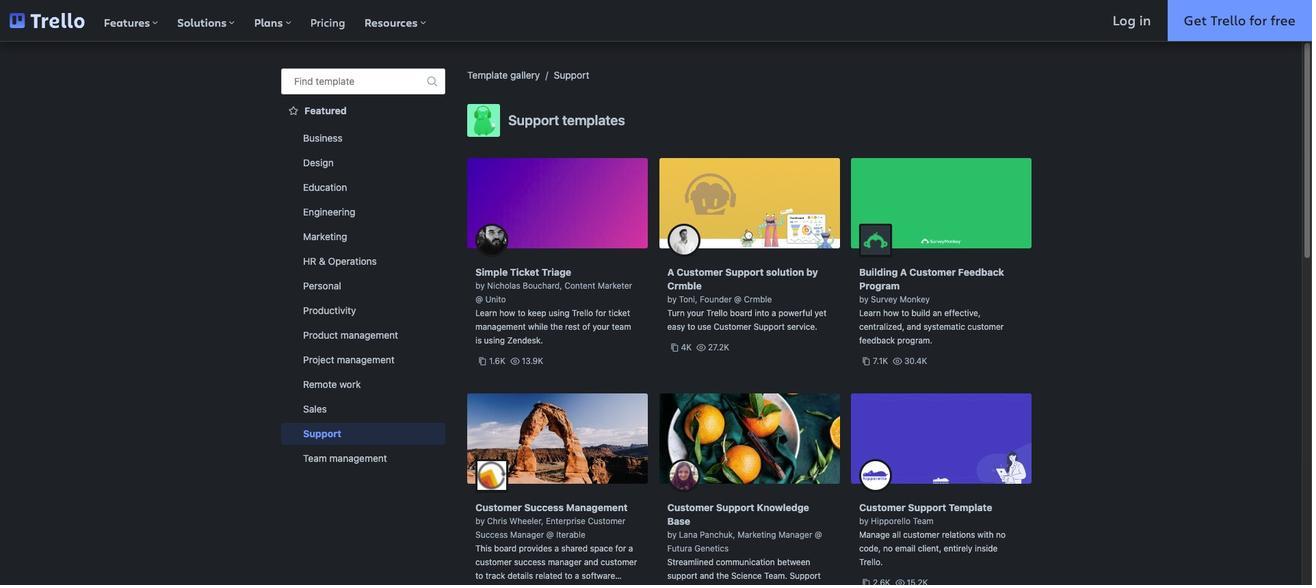 Task type: describe. For each thing, give the bounding box(es) containing it.
by inside the simple ticket triage by nicholas bouchard, content marketer @ unito learn how to keep using trello for ticket management while the rest of your team is using zendesk.
[[476, 281, 485, 291]]

customer down space
[[601, 557, 638, 568]]

engineering
[[303, 206, 356, 218]]

rest
[[566, 322, 580, 332]]

4k
[[681, 342, 692, 353]]

of
[[583, 322, 591, 332]]

remote
[[303, 379, 337, 390]]

2 vertical spatial the
[[726, 585, 738, 585]]

find
[[708, 585, 723, 585]]

email
[[896, 544, 916, 554]]

nicholas bouchard, content marketer @ unito image
[[476, 224, 509, 257]]

hr
[[303, 255, 316, 267]]

management inside the simple ticket triage by nicholas bouchard, content marketer @ unito learn how to keep using trello for ticket management while the rest of your team is using zendesk.
[[476, 322, 526, 332]]

to left the track
[[476, 571, 484, 581]]

science
[[732, 571, 762, 581]]

get
[[1185, 11, 1208, 29]]

plans
[[254, 15, 283, 30]]

1 vertical spatial no
[[884, 544, 893, 554]]

support down between
[[790, 571, 821, 581]]

and inside 'customer success management by chris wheeler, enterprise customer success manager @ iterable this board provides a shared space for a customer success manager and customer to track details related to a software deployment.'
[[584, 557, 599, 568]]

business link
[[281, 127, 446, 149]]

template inside 'customer support template by hipporello team manage all customer relations with no code, no email client, entirely inside trello.'
[[949, 502, 993, 513]]

customer up the 27.2k
[[714, 322, 752, 332]]

7.1k
[[874, 356, 889, 366]]

manager inside 'customer success management by chris wheeler, enterprise customer success manager @ iterable this board provides a shared space for a customer success manager and customer to track details related to a software deployment.'
[[511, 530, 544, 540]]

management
[[566, 502, 628, 513]]

project management link
[[281, 349, 446, 371]]

productivity link
[[281, 300, 446, 322]]

board inside 'customer success management by chris wheeler, enterprise customer success manager @ iterable this board provides a shared space for a customer success manager and customer to track details related to a software deployment.'
[[494, 544, 517, 554]]

monkey
[[900, 294, 931, 305]]

@ inside customer support knowledge base by lana panchuk, marketing manager @ futura genetics streamlined communication between support and the science team. support can easily find the information need
[[815, 530, 823, 540]]

marketing inside marketing 'link'
[[303, 231, 347, 242]]

remote work link
[[281, 374, 446, 396]]

1 horizontal spatial success
[[525, 502, 564, 513]]

get trello for free
[[1185, 11, 1297, 29]]

product
[[303, 329, 338, 341]]

management for product management
[[341, 329, 399, 341]]

build
[[912, 308, 931, 318]]

feedback
[[860, 335, 896, 346]]

template gallery link
[[468, 69, 540, 81]]

program
[[860, 280, 900, 292]]

relations
[[943, 530, 976, 540]]

by inside 'customer support template by hipporello team manage all customer relations with no code, no email client, entirely inside trello.'
[[860, 516, 869, 526]]

toni,
[[679, 294, 698, 305]]

design
[[303, 157, 334, 168]]

chris wheeler, enterprise customer success manager @ iterable image
[[476, 459, 509, 492]]

template
[[316, 75, 355, 87]]

manager
[[548, 557, 582, 568]]

survey monkey image
[[860, 224, 893, 257]]

knowledge
[[757, 502, 810, 513]]

building a customer feedback program by survey monkey learn how to build an effective, centralized, and systematic customer feedback program.
[[860, 266, 1005, 346]]

solutions
[[178, 15, 227, 30]]

the inside the simple ticket triage by nicholas bouchard, content marketer @ unito learn how to keep using trello for ticket management while the rest of your team is using zendesk.
[[551, 322, 563, 332]]

education
[[303, 181, 347, 193]]

effective,
[[945, 308, 981, 318]]

wheeler,
[[510, 516, 544, 526]]

easily
[[684, 585, 706, 585]]

manage
[[860, 530, 891, 540]]

related
[[536, 571, 563, 581]]

marketing link
[[281, 226, 446, 248]]

2 horizontal spatial trello
[[1211, 11, 1247, 29]]

1 horizontal spatial support link
[[554, 69, 590, 81]]

team management link
[[281, 448, 446, 470]]

design link
[[281, 152, 446, 174]]

into
[[755, 308, 770, 318]]

zendesk.
[[508, 335, 543, 346]]

project management
[[303, 354, 395, 366]]

a up the 'manager'
[[555, 544, 559, 554]]

@ inside the simple ticket triage by nicholas bouchard, content marketer @ unito learn how to keep using trello for ticket management while the rest of your team is using zendesk.
[[476, 294, 483, 305]]

features
[[104, 15, 150, 30]]

inside
[[975, 544, 998, 554]]

customer inside customer support knowledge base by lana panchuk, marketing manager @ futura genetics streamlined communication between support and the science team. support can easily find the information need
[[668, 502, 714, 513]]

unito
[[486, 294, 506, 305]]

hr & operations
[[303, 255, 377, 267]]

ticket
[[609, 308, 631, 318]]

content
[[565, 281, 596, 291]]

a inside building a customer feedback program by survey monkey learn how to build an effective, centralized, and systematic customer feedback program.
[[901, 266, 908, 278]]

customer inside 'customer support template by hipporello team manage all customer relations with no code, no email client, entirely inside trello.'
[[904, 530, 940, 540]]

customer up chris
[[476, 502, 522, 513]]

log in
[[1113, 11, 1152, 29]]

support down "into"
[[754, 322, 785, 332]]

0 vertical spatial no
[[997, 530, 1006, 540]]

chris
[[487, 516, 508, 526]]

iterable
[[557, 530, 586, 540]]

templates
[[563, 112, 626, 128]]

software
[[582, 571, 616, 581]]

powerful
[[779, 308, 813, 318]]

entirely
[[944, 544, 973, 554]]

provides
[[519, 544, 552, 554]]

for inside the simple ticket triage by nicholas bouchard, content marketer @ unito learn how to keep using trello for ticket management while the rest of your team is using zendesk.
[[596, 308, 607, 318]]

manager inside customer support knowledge base by lana panchuk, marketing manager @ futura genetics streamlined communication between support and the science team. support can easily find the information need
[[779, 530, 813, 540]]

toni, founder @ crmble image
[[668, 224, 701, 257]]

your inside a customer support solution by crmble by toni, founder @ crmble turn your trello board into a powerful yet easy to use customer support service.
[[687, 308, 705, 318]]

lana
[[679, 530, 698, 540]]

management for team management
[[330, 452, 387, 464]]

27.2k
[[708, 342, 730, 353]]

all
[[893, 530, 902, 540]]

space
[[590, 544, 613, 554]]

communication
[[716, 557, 776, 568]]

find
[[294, 75, 313, 87]]

learn inside building a customer feedback program by survey monkey learn how to build an effective, centralized, and systematic customer feedback program.
[[860, 308, 882, 318]]

13.9k
[[522, 356, 544, 366]]

Find template field
[[281, 68, 446, 94]]

between
[[778, 557, 811, 568]]

marketing inside customer support knowledge base by lana panchuk, marketing manager @ futura genetics streamlined communication between support and the science team. support can easily find the information need
[[738, 530, 777, 540]]

support
[[668, 571, 698, 581]]

customer inside 'customer support template by hipporello team manage all customer relations with no code, no email client, entirely inside trello.'
[[860, 502, 906, 513]]

information
[[740, 585, 784, 585]]

program.
[[898, 335, 933, 346]]

genetics
[[695, 544, 729, 554]]

support icon image
[[468, 104, 500, 137]]

this
[[476, 544, 492, 554]]

hipporello team image
[[860, 459, 893, 492]]

by right 'solution'
[[807, 266, 819, 278]]

by up turn
[[668, 294, 677, 305]]



Task type: locate. For each thing, give the bounding box(es) containing it.
success
[[514, 557, 546, 568]]

resources button
[[355, 0, 436, 41]]

template up relations
[[949, 502, 993, 513]]

success down chris
[[476, 530, 508, 540]]

@
[[476, 294, 483, 305], [735, 294, 742, 305], [547, 530, 554, 540], [815, 530, 823, 540]]

streamlined
[[668, 557, 714, 568]]

track
[[486, 571, 506, 581]]

management down product management link
[[337, 354, 395, 366]]

productivity
[[303, 305, 356, 316]]

personal link
[[281, 275, 446, 297]]

customer up the toni,
[[677, 266, 724, 278]]

no down all on the right bottom
[[884, 544, 893, 554]]

1.6k
[[489, 356, 506, 366]]

by inside 'customer success management by chris wheeler, enterprise customer success manager @ iterable this board provides a shared space for a customer success manager and customer to track details related to a software deployment.'
[[476, 516, 485, 526]]

no right with
[[997, 530, 1006, 540]]

learn up centralized,
[[860, 308, 882, 318]]

1 horizontal spatial manager
[[779, 530, 813, 540]]

0 vertical spatial marketing
[[303, 231, 347, 242]]

1 horizontal spatial template
[[949, 502, 993, 513]]

to down the 'manager'
[[565, 571, 573, 581]]

0 vertical spatial for
[[1250, 11, 1268, 29]]

1 learn from the left
[[476, 308, 497, 318]]

board
[[731, 308, 753, 318], [494, 544, 517, 554]]

0 horizontal spatial and
[[584, 557, 599, 568]]

hipporello
[[871, 516, 911, 526]]

0 vertical spatial your
[[687, 308, 705, 318]]

by left survey at the bottom right of the page
[[860, 294, 869, 305]]

1 how from the left
[[500, 308, 516, 318]]

in
[[1140, 11, 1152, 29]]

trello.
[[860, 557, 883, 568]]

for left free
[[1250, 11, 1268, 29]]

featured link
[[281, 100, 446, 122]]

support inside 'customer support template by hipporello team manage all customer relations with no code, no email client, entirely inside trello.'
[[909, 502, 947, 513]]

bouchard,
[[523, 281, 563, 291]]

a inside a customer support solution by crmble by toni, founder @ crmble turn your trello board into a powerful yet easy to use customer support service.
[[772, 308, 777, 318]]

your inside the simple ticket triage by nicholas bouchard, content marketer @ unito learn how to keep using trello for ticket management while the rest of your team is using zendesk.
[[593, 322, 610, 332]]

can
[[668, 585, 682, 585]]

the up the 'find' at right bottom
[[717, 571, 729, 581]]

team inside 'customer support template by hipporello team manage all customer relations with no code, no email client, entirely inside trello.'
[[913, 516, 934, 526]]

0 horizontal spatial a
[[668, 266, 675, 278]]

1 vertical spatial board
[[494, 544, 517, 554]]

how inside the simple ticket triage by nicholas bouchard, content marketer @ unito learn how to keep using trello for ticket management while the rest of your team is using zendesk.
[[500, 308, 516, 318]]

2 manager from the left
[[779, 530, 813, 540]]

1 horizontal spatial learn
[[860, 308, 882, 318]]

1 horizontal spatial team
[[913, 516, 934, 526]]

support link up team management link in the left bottom of the page
[[281, 423, 446, 445]]

a customer support solution by crmble by toni, founder @ crmble turn your trello board into a powerful yet easy to use customer support service.
[[668, 266, 827, 332]]

your down the toni,
[[687, 308, 705, 318]]

for
[[1250, 11, 1268, 29], [596, 308, 607, 318], [616, 544, 627, 554]]

board inside a customer support solution by crmble by toni, founder @ crmble turn your trello board into a powerful yet easy to use customer support service.
[[731, 308, 753, 318]]

1 horizontal spatial how
[[884, 308, 900, 318]]

0 horizontal spatial template
[[468, 69, 508, 81]]

learn down unito on the left of the page
[[476, 308, 497, 318]]

panchuk,
[[700, 530, 736, 540]]

support templates
[[509, 112, 626, 128]]

1 vertical spatial using
[[484, 335, 505, 346]]

support down gallery
[[509, 112, 560, 128]]

1 horizontal spatial a
[[901, 266, 908, 278]]

1 horizontal spatial trello
[[707, 308, 728, 318]]

a inside a customer support solution by crmble by toni, founder @ crmble turn your trello board into a powerful yet easy to use customer support service.
[[668, 266, 675, 278]]

lana panchuk, marketing manager @ futura genetics image
[[668, 459, 701, 492]]

1 vertical spatial the
[[717, 571, 729, 581]]

to inside a customer support solution by crmble by toni, founder @ crmble turn your trello board into a powerful yet easy to use customer support service.
[[688, 322, 696, 332]]

0 horizontal spatial for
[[596, 308, 607, 318]]

find template
[[294, 75, 355, 87]]

template
[[468, 69, 508, 81], [949, 502, 993, 513]]

trello
[[1211, 11, 1247, 29], [572, 308, 594, 318], [707, 308, 728, 318]]

@ up the provides on the left bottom of page
[[547, 530, 554, 540]]

0 horizontal spatial success
[[476, 530, 508, 540]]

customer success management by chris wheeler, enterprise customer success manager @ iterable this board provides a shared space for a customer success manager and customer to track details related to a software deployment.
[[476, 502, 638, 585]]

1 horizontal spatial marketing
[[738, 530, 777, 540]]

customer
[[968, 322, 1005, 332], [904, 530, 940, 540], [476, 557, 512, 568], [601, 557, 638, 568]]

support down sales
[[303, 428, 342, 439]]

0 horizontal spatial no
[[884, 544, 893, 554]]

1 horizontal spatial for
[[616, 544, 627, 554]]

customer up base
[[668, 502, 714, 513]]

an
[[933, 308, 943, 318]]

how down unito on the left of the page
[[500, 308, 516, 318]]

customer inside building a customer feedback program by survey monkey learn how to build an effective, centralized, and systematic customer feedback program.
[[968, 322, 1005, 332]]

and up software
[[584, 557, 599, 568]]

1 vertical spatial crmble
[[744, 294, 773, 305]]

0 vertical spatial crmble
[[668, 280, 702, 292]]

trello right 'get'
[[1211, 11, 1247, 29]]

1 vertical spatial success
[[476, 530, 508, 540]]

for right space
[[616, 544, 627, 554]]

a down toni, founder @ crmble "icon"
[[668, 266, 675, 278]]

1 manager from the left
[[511, 530, 544, 540]]

0 vertical spatial template
[[468, 69, 508, 81]]

1 a from the left
[[668, 266, 675, 278]]

the right the 'find' at right bottom
[[726, 585, 738, 585]]

is
[[476, 335, 482, 346]]

trello inside a customer support solution by crmble by toni, founder @ crmble turn your trello board into a powerful yet easy to use customer support service.
[[707, 308, 728, 318]]

for left ticket
[[596, 308, 607, 318]]

marketer
[[598, 281, 633, 291]]

your right of
[[593, 322, 610, 332]]

2 vertical spatial and
[[700, 571, 715, 581]]

and up "program." at the bottom of page
[[907, 322, 922, 332]]

@ left "manage"
[[815, 530, 823, 540]]

support up founder
[[726, 266, 764, 278]]

@ inside a customer support solution by crmble by toni, founder @ crmble turn your trello board into a powerful yet easy to use customer support service.
[[735, 294, 742, 305]]

the left rest
[[551, 322, 563, 332]]

customer down 'management'
[[588, 516, 626, 526]]

code,
[[860, 544, 881, 554]]

2 horizontal spatial for
[[1250, 11, 1268, 29]]

board left "into"
[[731, 308, 753, 318]]

easy
[[668, 322, 686, 332]]

marketing up &
[[303, 231, 347, 242]]

features button
[[94, 0, 168, 41]]

team up the client,
[[913, 516, 934, 526]]

1 vertical spatial and
[[584, 557, 599, 568]]

survey
[[871, 294, 898, 305]]

centralized,
[[860, 322, 905, 332]]

1 horizontal spatial and
[[700, 571, 715, 581]]

0 horizontal spatial marketing
[[303, 231, 347, 242]]

team down sales
[[303, 452, 327, 464]]

1 horizontal spatial no
[[997, 530, 1006, 540]]

how down survey at the bottom right of the page
[[884, 308, 900, 318]]

customer up the client,
[[904, 530, 940, 540]]

0 vertical spatial using
[[549, 308, 570, 318]]

remote work
[[303, 379, 361, 390]]

0 horizontal spatial crmble
[[668, 280, 702, 292]]

using up rest
[[549, 308, 570, 318]]

to left use
[[688, 322, 696, 332]]

customer up the track
[[476, 557, 512, 568]]

for inside 'customer success management by chris wheeler, enterprise customer success manager @ iterable this board provides a shared space for a customer success manager and customer to track details related to a software deployment.'
[[616, 544, 627, 554]]

operations
[[328, 255, 377, 267]]

template left gallery
[[468, 69, 508, 81]]

1 vertical spatial team
[[913, 516, 934, 526]]

0 horizontal spatial learn
[[476, 308, 497, 318]]

by up "manage"
[[860, 516, 869, 526]]

1 vertical spatial marketing
[[738, 530, 777, 540]]

0 horizontal spatial board
[[494, 544, 517, 554]]

manager
[[511, 530, 544, 540], [779, 530, 813, 540]]

resources
[[365, 15, 418, 30]]

0 vertical spatial support link
[[554, 69, 590, 81]]

support link up support templates
[[554, 69, 590, 81]]

ticket
[[510, 266, 540, 278]]

team
[[303, 452, 327, 464], [913, 516, 934, 526]]

2 horizontal spatial and
[[907, 322, 922, 332]]

founder
[[700, 294, 732, 305]]

customer up monkey
[[910, 266, 956, 278]]

trello up of
[[572, 308, 594, 318]]

0 vertical spatial team
[[303, 452, 327, 464]]

0 horizontal spatial support link
[[281, 423, 446, 445]]

0 horizontal spatial manager
[[511, 530, 544, 540]]

to left build
[[902, 308, 910, 318]]

and up the 'find' at right bottom
[[700, 571, 715, 581]]

with
[[978, 530, 994, 540]]

management down sales link
[[330, 452, 387, 464]]

success up wheeler,
[[525, 502, 564, 513]]

trello inside the simple ticket triage by nicholas bouchard, content marketer @ unito learn how to keep using trello for ticket management while the rest of your team is using zendesk.
[[572, 308, 594, 318]]

nicholas
[[487, 281, 521, 291]]

by left chris
[[476, 516, 485, 526]]

1 horizontal spatial using
[[549, 308, 570, 318]]

0 vertical spatial board
[[731, 308, 753, 318]]

management
[[476, 322, 526, 332], [341, 329, 399, 341], [337, 354, 395, 366], [330, 452, 387, 464]]

customer inside building a customer feedback program by survey monkey learn how to build an effective, centralized, and systematic customer feedback program.
[[910, 266, 956, 278]]

1 vertical spatial support link
[[281, 423, 446, 445]]

no
[[997, 530, 1006, 540], [884, 544, 893, 554]]

0 vertical spatial success
[[525, 502, 564, 513]]

using right 'is'
[[484, 335, 505, 346]]

0 horizontal spatial using
[[484, 335, 505, 346]]

1 horizontal spatial board
[[731, 308, 753, 318]]

@ left unito on the left of the page
[[476, 294, 483, 305]]

2 a from the left
[[901, 266, 908, 278]]

service.
[[788, 322, 818, 332]]

customer
[[677, 266, 724, 278], [910, 266, 956, 278], [714, 322, 752, 332], [476, 502, 522, 513], [668, 502, 714, 513], [860, 502, 906, 513], [588, 516, 626, 526]]

2 how from the left
[[884, 308, 900, 318]]

0 horizontal spatial how
[[500, 308, 516, 318]]

support up support templates
[[554, 69, 590, 81]]

your
[[687, 308, 705, 318], [593, 322, 610, 332]]

by down base
[[668, 530, 677, 540]]

to inside building a customer feedback program by survey monkey learn how to build an effective, centralized, and systematic customer feedback program.
[[902, 308, 910, 318]]

pricing link
[[301, 0, 355, 41]]

1 vertical spatial for
[[596, 308, 607, 318]]

1 horizontal spatial crmble
[[744, 294, 773, 305]]

crmble up the toni,
[[668, 280, 702, 292]]

pricing
[[310, 15, 345, 29]]

1 vertical spatial template
[[949, 502, 993, 513]]

support link
[[554, 69, 590, 81], [281, 423, 446, 445]]

customer up hipporello
[[860, 502, 906, 513]]

plans button
[[245, 0, 301, 41]]

marketing up communication
[[738, 530, 777, 540]]

and inside building a customer feedback program by survey monkey learn how to build an effective, centralized, and systematic customer feedback program.
[[907, 322, 922, 332]]

customer down effective,
[[968, 322, 1005, 332]]

2 vertical spatial for
[[616, 544, 627, 554]]

by inside building a customer feedback program by survey monkey learn how to build an effective, centralized, and systematic customer feedback program.
[[860, 294, 869, 305]]

manager up between
[[779, 530, 813, 540]]

&
[[319, 255, 326, 267]]

to left keep
[[518, 308, 526, 318]]

by inside customer support knowledge base by lana panchuk, marketing manager @ futura genetics streamlined communication between support and the science team. support can easily find the information need
[[668, 530, 677, 540]]

building
[[860, 266, 898, 278]]

use
[[698, 322, 712, 332]]

2 learn from the left
[[860, 308, 882, 318]]

0 horizontal spatial trello
[[572, 308, 594, 318]]

crmble up "into"
[[744, 294, 773, 305]]

sales link
[[281, 398, 446, 420]]

the
[[551, 322, 563, 332], [717, 571, 729, 581], [726, 585, 738, 585]]

trello image
[[10, 13, 85, 28], [10, 13, 85, 28]]

a right "into"
[[772, 308, 777, 318]]

management down productivity link
[[341, 329, 399, 341]]

product management link
[[281, 324, 446, 346]]

base
[[668, 515, 691, 527]]

by down simple
[[476, 281, 485, 291]]

success
[[525, 502, 564, 513], [476, 530, 508, 540]]

futura
[[668, 544, 693, 554]]

30.4k
[[905, 356, 928, 366]]

manager down wheeler,
[[511, 530, 544, 540]]

1 horizontal spatial your
[[687, 308, 705, 318]]

team.
[[765, 571, 788, 581]]

turn
[[668, 308, 685, 318]]

0 vertical spatial and
[[907, 322, 922, 332]]

and inside customer support knowledge base by lana panchuk, marketing manager @ futura genetics streamlined communication between support and the science team. support can easily find the information need
[[700, 571, 715, 581]]

log
[[1113, 11, 1137, 29]]

get trello for free link
[[1168, 0, 1313, 41]]

a right space
[[629, 544, 633, 554]]

@ right founder
[[735, 294, 742, 305]]

management for project management
[[337, 354, 395, 366]]

customer support knowledge base by lana panchuk, marketing manager @ futura genetics streamlined communication between support and the science team. support can easily find the information need
[[668, 502, 830, 585]]

0 horizontal spatial team
[[303, 452, 327, 464]]

trello down founder
[[707, 308, 728, 318]]

education link
[[281, 177, 446, 199]]

team
[[612, 322, 632, 332]]

management up 'is'
[[476, 322, 526, 332]]

how inside building a customer feedback program by survey monkey learn how to build an effective, centralized, and systematic customer feedback program.
[[884, 308, 900, 318]]

a down the 'manager'
[[575, 571, 580, 581]]

support up panchuk,
[[717, 502, 755, 513]]

0 vertical spatial the
[[551, 322, 563, 332]]

board right this
[[494, 544, 517, 554]]

solutions button
[[168, 0, 245, 41]]

hr & operations link
[[281, 251, 446, 272]]

simple
[[476, 266, 508, 278]]

learn inside the simple ticket triage by nicholas bouchard, content marketer @ unito learn how to keep using trello for ticket management while the rest of your team is using zendesk.
[[476, 308, 497, 318]]

@ inside 'customer success management by chris wheeler, enterprise customer success manager @ iterable this board provides a shared space for a customer success manager and customer to track details related to a software deployment.'
[[547, 530, 554, 540]]

a right building on the right top of page
[[901, 266, 908, 278]]

deployment.
[[476, 585, 524, 585]]

support up hipporello
[[909, 502, 947, 513]]

yet
[[815, 308, 827, 318]]

template gallery
[[468, 69, 540, 81]]

0 horizontal spatial your
[[593, 322, 610, 332]]

to inside the simple ticket triage by nicholas bouchard, content marketer @ unito learn how to keep using trello for ticket management while the rest of your team is using zendesk.
[[518, 308, 526, 318]]

1 vertical spatial your
[[593, 322, 610, 332]]



Task type: vqa. For each thing, say whether or not it's contained in the screenshot.
the management inside the Simple Ticket Triage by Nicholas Bouchard, Content Marketer @ Unito Learn how to keep using Trello for ticket management while the rest of your team is using Zendesk.
yes



